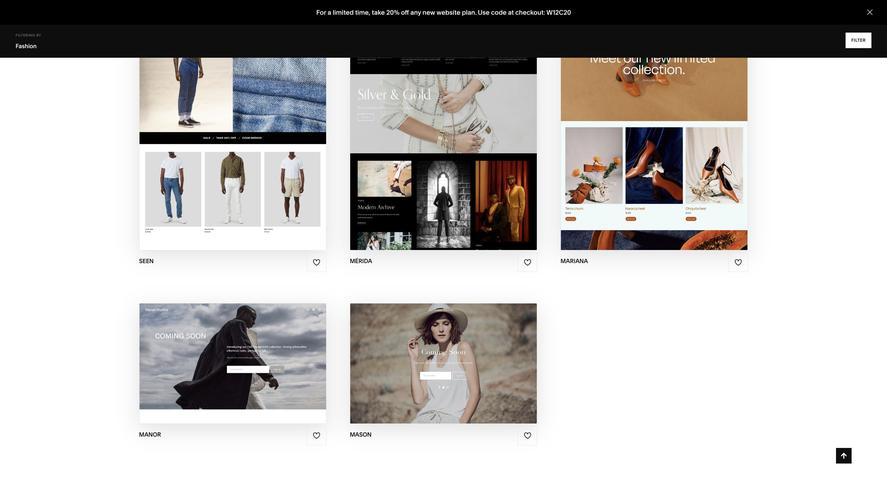 Task type: describe. For each thing, give the bounding box(es) containing it.
start for preview seen
[[199, 112, 220, 120]]

fashion
[[16, 42, 37, 50]]

preview mérida
[[413, 125, 474, 134]]

add mérida to your favorites list image
[[524, 258, 531, 266]]

preview mariana link
[[621, 120, 688, 139]]

mason image
[[350, 303, 537, 423]]

seen image
[[139, 1, 326, 250]]

add mariana to your favorites list image
[[734, 258, 742, 266]]

code
[[491, 8, 506, 16]]

add seen to your favorites list image
[[313, 258, 321, 266]]

filter
[[851, 38, 866, 43]]

manor inside button
[[237, 349, 264, 358]]

2 vertical spatial mason
[[350, 431, 372, 438]]

start for preview manor
[[194, 349, 216, 358]]

start with seen button
[[199, 106, 267, 126]]

for
[[316, 8, 326, 16]]

start with mérida button
[[405, 106, 482, 126]]

add manor to your favorites list image
[[313, 432, 321, 440]]

with for mariana
[[635, 112, 653, 120]]

preview manor link
[[203, 358, 263, 377]]

off
[[401, 8, 409, 16]]

mariana image
[[561, 1, 748, 250]]

preview manor
[[203, 363, 263, 371]]

start with mason button
[[405, 344, 482, 363]]

mason inside button
[[448, 349, 475, 358]]

preview for preview mérida
[[413, 125, 444, 134]]

mérida image
[[350, 1, 537, 250]]

filtering
[[16, 33, 35, 37]]

preview seen link
[[207, 120, 258, 139]]

1 vertical spatial mérida
[[446, 125, 474, 134]]

1 vertical spatial mariana
[[654, 125, 688, 134]]

preview mason link
[[414, 358, 473, 377]]

with for seen
[[222, 112, 240, 120]]

filter button
[[846, 33, 872, 48]]

start with mason
[[405, 349, 475, 358]]

preview mason
[[414, 363, 473, 371]]

preview for preview mason
[[414, 363, 445, 371]]

manor image
[[139, 303, 326, 423]]

seen inside button
[[241, 112, 259, 120]]

take
[[372, 8, 385, 16]]

with for manor
[[217, 349, 235, 358]]

start for preview mérida
[[405, 112, 426, 120]]

use
[[478, 8, 489, 16]]

with for mason
[[428, 349, 446, 358]]

add mason to your favorites list image
[[524, 432, 531, 440]]

with for mérida
[[428, 112, 446, 120]]

start with manor
[[194, 349, 264, 358]]

2 vertical spatial manor
[[139, 431, 161, 438]]



Task type: locate. For each thing, give the bounding box(es) containing it.
preview inside preview mason link
[[414, 363, 445, 371]]

preview mérida link
[[413, 120, 474, 139]]

seen inside 'link'
[[240, 125, 258, 134]]

start up preview mérida
[[405, 112, 426, 120]]

with up preview mérida
[[428, 112, 446, 120]]

0 vertical spatial mérida
[[447, 112, 475, 120]]

preview inside preview mérida link
[[413, 125, 444, 134]]

start with seen
[[199, 112, 259, 120]]

start inside "button"
[[405, 112, 426, 120]]

mason
[[448, 349, 475, 358], [447, 363, 473, 371], [350, 431, 372, 438]]

mérida inside "button"
[[447, 112, 475, 120]]

start up the "preview seen"
[[199, 112, 220, 120]]

preview down start with mariana
[[621, 125, 652, 134]]

start up preview mason
[[405, 349, 426, 358]]

preview seen
[[207, 125, 258, 134]]

start up preview manor
[[194, 349, 216, 358]]

preview inside preview seen 'link'
[[207, 125, 238, 134]]

start up preview mariana
[[612, 112, 634, 120]]

1 vertical spatial seen
[[240, 125, 258, 134]]

start inside 'button'
[[612, 112, 634, 120]]

start
[[199, 112, 220, 120], [405, 112, 426, 120], [612, 112, 634, 120], [194, 349, 216, 358], [405, 349, 426, 358]]

2 vertical spatial mariana
[[561, 258, 588, 265]]

preview down start with mérida
[[413, 125, 444, 134]]

with up preview manor
[[217, 349, 235, 358]]

preview down start with mason
[[414, 363, 445, 371]]

start for preview mariana
[[612, 112, 634, 120]]

preview inside the preview manor link
[[203, 363, 234, 371]]

preview
[[207, 125, 238, 134], [413, 125, 444, 134], [621, 125, 652, 134], [203, 363, 234, 371], [414, 363, 445, 371]]

preview mariana
[[621, 125, 688, 134]]

preview down start with manor
[[203, 363, 234, 371]]

0 vertical spatial manor
[[237, 349, 264, 358]]

manor
[[237, 349, 264, 358], [236, 363, 263, 371], [139, 431, 161, 438]]

preview inside preview mariana link
[[621, 125, 652, 134]]

preview down 'start with seen'
[[207, 125, 238, 134]]

preview for preview seen
[[207, 125, 238, 134]]

20%
[[386, 8, 399, 16]]

start with manor button
[[194, 344, 271, 363]]

a
[[327, 8, 331, 16]]

seen
[[241, 112, 259, 120], [240, 125, 258, 134], [139, 258, 154, 265]]

0 vertical spatial mariana
[[655, 112, 689, 120]]

with up preview mariana
[[635, 112, 653, 120]]

time,
[[355, 8, 370, 16]]

with up preview mason
[[428, 349, 446, 358]]

mariana
[[655, 112, 689, 120], [654, 125, 688, 134], [561, 258, 588, 265]]

back to top image
[[840, 452, 848, 460]]

any
[[410, 8, 421, 16]]

with
[[222, 112, 240, 120], [428, 112, 446, 120], [635, 112, 653, 120], [217, 349, 235, 358], [428, 349, 446, 358]]

1 vertical spatial manor
[[236, 363, 263, 371]]

with inside "button"
[[428, 112, 446, 120]]

with inside 'button'
[[635, 112, 653, 120]]

plan.
[[462, 8, 476, 16]]

0 vertical spatial seen
[[241, 112, 259, 120]]

1 vertical spatial mason
[[447, 363, 473, 371]]

at
[[508, 8, 514, 16]]

start inside button
[[194, 349, 216, 358]]

2 vertical spatial mérida
[[350, 258, 372, 265]]

new
[[422, 8, 435, 16]]

checkout:
[[515, 8, 545, 16]]

with up the "preview seen"
[[222, 112, 240, 120]]

by
[[36, 33, 41, 37]]

preview for preview manor
[[203, 363, 234, 371]]

start with mérida
[[405, 112, 475, 120]]

w12c20
[[546, 8, 571, 16]]

preview for preview mariana
[[621, 125, 652, 134]]

mérida
[[447, 112, 475, 120], [446, 125, 474, 134], [350, 258, 372, 265]]

2 vertical spatial seen
[[139, 258, 154, 265]]

start for preview mason
[[405, 349, 426, 358]]

for a limited time, take 20% off any new website plan. use code at checkout: w12c20
[[316, 8, 571, 16]]

0 vertical spatial mason
[[448, 349, 475, 358]]

website
[[436, 8, 460, 16]]

mariana inside 'button'
[[655, 112, 689, 120]]

start with mariana button
[[612, 106, 696, 126]]

start with mariana
[[612, 112, 689, 120]]

with inside button
[[217, 349, 235, 358]]

filtering by
[[16, 33, 41, 37]]

limited
[[333, 8, 353, 16]]



Task type: vqa. For each thing, say whether or not it's contained in the screenshot.


